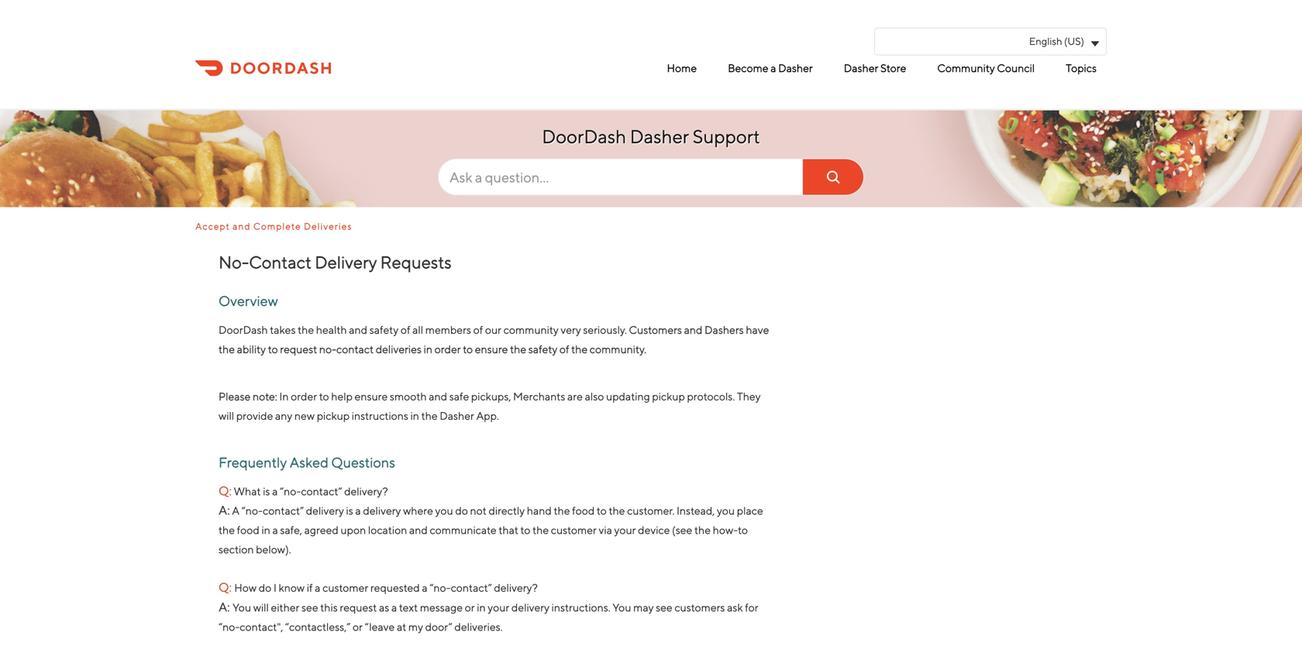 Task type: describe. For each thing, give the bounding box(es) containing it.
"leave
[[365, 621, 395, 634]]

upon
[[341, 524, 366, 537]]

the inside in order to help ensure smooth and safe pickups, merchants are also updating pickup protocols. they will provide any new pickup instructions in the dasher app.
[[421, 410, 438, 422]]

the down community
[[510, 343, 526, 356]]

you will either see this request as a text message or in your delivery instructions. you may see customers ask for "no-contact", "contactless," or "leave at my door" deliveries.
[[219, 601, 759, 634]]

message
[[420, 601, 463, 614]]

a up message
[[422, 582, 428, 595]]

below).
[[256, 543, 291, 556]]

members
[[425, 324, 471, 336]]

very
[[561, 324, 581, 336]]

a up upon
[[355, 505, 361, 517]]

english
[[1029, 35, 1062, 47]]

customers
[[629, 324, 682, 336]]

new
[[294, 410, 315, 422]]

overview
[[219, 293, 278, 309]]

dasher store
[[844, 62, 906, 74]]

instructions
[[352, 410, 408, 422]]

order inside customers and dashers have the ability to request no-contact deliveries in order to ensure the safety of the community.
[[435, 343, 461, 356]]

in inside customers and dashers have the ability to request no-contact deliveries in order to ensure the safety of the community.
[[424, 343, 432, 356]]

frequently
[[219, 454, 287, 471]]

2 see from the left
[[656, 601, 673, 614]]

council
[[997, 62, 1035, 74]]

contact" inside 'a "no-contact" delivery is a delivery where you do not directly hand the food to the customer. instead, you place the food in a safe, agreed upon location and communicate that to the customer via your device (see the how-to section below).'
[[263, 505, 304, 517]]

how
[[234, 582, 257, 595]]

contact" inside q: what is a "no-contact" delivery? a:
[[301, 485, 342, 498]]

my
[[408, 621, 423, 634]]

the right takes
[[298, 324, 314, 336]]

0 horizontal spatial delivery
[[306, 505, 344, 517]]

ensure inside customers and dashers have the ability to request no-contact deliveries in order to ensure the safety of the community.
[[475, 343, 508, 356]]

communicate
[[430, 524, 497, 537]]

app.
[[476, 410, 499, 422]]

"no- inside 'a "no-contact" delivery is a delivery where you do not directly hand the food to the customer. instead, you place the food in a safe, agreed upon location and communicate that to the customer via your device (see the how-to section below).'
[[242, 505, 263, 517]]

seriously.
[[583, 324, 627, 336]]

become a dasher
[[728, 62, 813, 74]]

of inside customers and dashers have the ability to request no-contact deliveries in order to ensure the safety of the community.
[[560, 343, 569, 356]]

to inside in order to help ensure smooth and safe pickups, merchants are also updating pickup protocols. they will provide any new pickup instructions in the dasher app.
[[319, 390, 329, 403]]

doordash dasher support
[[542, 126, 760, 148]]

all
[[412, 324, 423, 336]]

community council link
[[934, 55, 1039, 81]]

help
[[331, 390, 353, 403]]

how do i know if a customer requested a "no-contact" delivery? a:
[[219, 582, 538, 615]]

menu containing home
[[434, 55, 1101, 81]]

customers
[[675, 601, 725, 614]]

the down the hand
[[533, 524, 549, 537]]

"no- inside q: what is a "no-contact" delivery? a:
[[280, 485, 301, 498]]

what
[[234, 485, 261, 498]]

your inside you will either see this request as a text message or in your delivery instructions. you may see customers ask for "no-contact", "contactless," or "leave at my door" deliveries.
[[488, 601, 509, 614]]

become
[[728, 62, 769, 74]]

1 you from the left
[[233, 601, 251, 614]]

the left ability
[[219, 343, 235, 356]]

2 you from the left
[[613, 601, 631, 614]]

1 vertical spatial pickup
[[317, 410, 350, 422]]

deliveries
[[376, 343, 422, 356]]

for
[[745, 601, 759, 614]]

doordash for doordash dasher support
[[542, 126, 626, 148]]

to down place
[[738, 524, 748, 537]]

instructions.
[[552, 601, 611, 614]]

1 horizontal spatial of
[[473, 324, 483, 336]]

in
[[279, 390, 289, 403]]

dasher inside dasher store link
[[844, 62, 878, 74]]

in inside in order to help ensure smooth and safe pickups, merchants are also updating pickup protocols. they will provide any new pickup instructions in the dasher app.
[[410, 410, 419, 422]]

note:
[[253, 390, 277, 403]]

accept and complete deliveries
[[195, 221, 352, 232]]

request inside customers and dashers have the ability to request no-contact deliveries in order to ensure the safety of the community.
[[280, 343, 317, 356]]

place
[[737, 505, 763, 517]]

(see
[[672, 524, 692, 537]]

a left safe,
[[272, 524, 278, 537]]

0 horizontal spatial or
[[353, 621, 363, 634]]

updating
[[606, 390, 650, 403]]

your inside 'a "no-contact" delivery is a delivery where you do not directly hand the food to the customer. instead, you place the food in a safe, agreed upon location and communicate that to the customer via your device (see the how-to section below).'
[[614, 524, 636, 537]]

are
[[567, 390, 583, 403]]

is inside q: what is a "no-contact" delivery? a:
[[263, 485, 270, 498]]

do inside 'a "no-contact" delivery is a delivery where you do not directly hand the food to the customer. instead, you place the food in a safe, agreed upon location and communicate that to the customer via your device (see the how-to section below).'
[[455, 505, 468, 517]]

home
[[667, 62, 697, 74]]

0 vertical spatial safety
[[370, 324, 399, 336]]

how-
[[713, 524, 738, 537]]

2 you from the left
[[717, 505, 735, 517]]

0 vertical spatial or
[[465, 601, 475, 614]]

via
[[599, 524, 612, 537]]

door"
[[425, 621, 452, 634]]

dasher help home image
[[195, 59, 331, 78]]

that
[[499, 524, 518, 537]]

location
[[368, 524, 407, 537]]

they
[[737, 390, 761, 403]]

customer.
[[627, 505, 675, 517]]

our
[[485, 324, 501, 336]]

deliveries
[[304, 221, 352, 232]]

no-
[[219, 252, 249, 272]]

to up via
[[597, 505, 607, 517]]

contact
[[249, 252, 312, 272]]

may
[[633, 601, 654, 614]]

1 you from the left
[[435, 505, 453, 517]]

the up via
[[609, 505, 625, 517]]

directly
[[489, 505, 525, 517]]

delivery? inside q: what is a "no-contact" delivery? a:
[[344, 485, 388, 498]]

Ask a question... text field
[[438, 159, 864, 196]]

ensure inside in order to help ensure smooth and safe pickups, merchants are also updating pickup protocols. they will provide any new pickup instructions in the dasher app.
[[355, 390, 388, 403]]

protocols.
[[687, 390, 735, 403]]

contact",
[[240, 621, 283, 634]]

become a dasher link
[[724, 55, 817, 81]]

ability
[[237, 343, 266, 356]]

if
[[307, 582, 313, 595]]

"contactless,"
[[285, 621, 351, 634]]

know
[[279, 582, 305, 595]]

to right ability
[[268, 343, 278, 356]]

0 vertical spatial pickup
[[652, 390, 685, 403]]

accept
[[195, 221, 230, 232]]

dasher store link
[[840, 55, 910, 81]]

store
[[880, 62, 906, 74]]

ask
[[727, 601, 743, 614]]

the down a
[[219, 524, 235, 537]]

not
[[470, 505, 487, 517]]

dasher inside in order to help ensure smooth and safe pickups, merchants are also updating pickup protocols. they will provide any new pickup instructions in the dasher app.
[[440, 410, 474, 422]]

as
[[379, 601, 389, 614]]

no-
[[319, 343, 336, 356]]

q: what is a "no-contact" delivery? a:
[[219, 484, 388, 518]]

provide
[[236, 410, 273, 422]]



Task type: locate. For each thing, give the bounding box(es) containing it.
food right the hand
[[572, 505, 595, 517]]

contact
[[336, 343, 374, 356]]

a right what
[[272, 485, 278, 498]]

english (us)
[[1029, 35, 1084, 47]]

0 horizontal spatial of
[[401, 324, 410, 336]]

you
[[435, 505, 453, 517], [717, 505, 735, 517]]

1 vertical spatial is
[[346, 505, 353, 517]]

will
[[219, 410, 234, 422], [253, 601, 269, 614]]

contact" down asked
[[301, 485, 342, 498]]

your up deliveries.
[[488, 601, 509, 614]]

in up deliveries.
[[477, 601, 486, 614]]

and up contact
[[349, 324, 367, 336]]

1 horizontal spatial you
[[717, 505, 735, 517]]

request
[[280, 343, 317, 356], [340, 601, 377, 614]]

the down smooth
[[421, 410, 438, 422]]

of down very
[[560, 343, 569, 356]]

order inside in order to help ensure smooth and safe pickups, merchants are also updating pickup protocols. they will provide any new pickup instructions in the dasher app.
[[291, 390, 317, 403]]

please note:
[[219, 390, 277, 403]]

in order to help ensure smooth and safe pickups, merchants are also updating pickup protocols. they will provide any new pickup instructions in the dasher app.
[[219, 390, 761, 422]]

do
[[455, 505, 468, 517], [259, 582, 271, 595]]

you right where
[[435, 505, 453, 517]]

"no- inside you will either see this request as a text message or in your delivery instructions. you may see customers ask for "no-contact", "contactless," or "leave at my door" deliveries.
[[219, 621, 240, 634]]

delivery
[[315, 252, 377, 272]]

q: left what
[[219, 484, 232, 498]]

0 vertical spatial food
[[572, 505, 595, 517]]

request down takes
[[280, 343, 317, 356]]

accept and complete deliveries link
[[195, 221, 358, 232]]

dasher down safe
[[440, 410, 474, 422]]

requested
[[370, 582, 420, 595]]

0 horizontal spatial see
[[302, 601, 318, 614]]

0 horizontal spatial you
[[233, 601, 251, 614]]

2 horizontal spatial of
[[560, 343, 569, 356]]

0 horizontal spatial delivery?
[[344, 485, 388, 498]]

0 horizontal spatial will
[[219, 410, 234, 422]]

a: inside how do i know if a customer requested a "no-contact" delivery? a:
[[219, 600, 230, 615]]

in inside you will either see this request as a text message or in your delivery instructions. you may see customers ask for "no-contact", "contactless," or "leave at my door" deliveries.
[[477, 601, 486, 614]]

a "no-contact" delivery is a delivery where you do not directly hand the food to the customer. instead, you place the food in a safe, agreed upon location and communicate that to the customer via your device (see the how-to section below).
[[219, 505, 763, 556]]

0 vertical spatial delivery?
[[344, 485, 388, 498]]

1 horizontal spatial pickup
[[652, 390, 685, 403]]

either
[[271, 601, 299, 614]]

ensure up instructions
[[355, 390, 388, 403]]

at
[[397, 621, 406, 634]]

1 vertical spatial safety
[[528, 343, 557, 356]]

0 vertical spatial your
[[614, 524, 636, 537]]

q:
[[219, 484, 232, 498], [219, 580, 232, 595]]

is right what
[[263, 485, 270, 498]]

0 horizontal spatial ensure
[[355, 390, 388, 403]]

delivery
[[306, 505, 344, 517], [363, 505, 401, 517], [512, 601, 550, 614]]

community
[[504, 324, 559, 336]]

will inside you will either see this request as a text message or in your delivery instructions. you may see customers ask for "no-contact", "contactless," or "leave at my door" deliveries.
[[253, 601, 269, 614]]

1 vertical spatial a:
[[219, 600, 230, 615]]

2 a: from the top
[[219, 600, 230, 615]]

0 horizontal spatial safety
[[370, 324, 399, 336]]

0 vertical spatial ensure
[[475, 343, 508, 356]]

delivery? down questions
[[344, 485, 388, 498]]

1 vertical spatial food
[[237, 524, 259, 537]]

also
[[585, 390, 604, 403]]

or left "leave on the left
[[353, 621, 363, 634]]

0 vertical spatial is
[[263, 485, 270, 498]]

text
[[399, 601, 418, 614]]

0 horizontal spatial pickup
[[317, 410, 350, 422]]

1 vertical spatial do
[[259, 582, 271, 595]]

1 vertical spatial request
[[340, 601, 377, 614]]

2 horizontal spatial delivery
[[512, 601, 550, 614]]

do left not
[[455, 505, 468, 517]]

1 vertical spatial order
[[291, 390, 317, 403]]

a:
[[219, 503, 230, 518], [219, 600, 230, 615]]

contact" up you will either see this request as a text message or in your delivery instructions. you may see customers ask for "no-contact", "contactless," or "leave at my door" deliveries.
[[451, 582, 492, 595]]

1 horizontal spatial food
[[572, 505, 595, 517]]

will inside in order to help ensure smooth and safe pickups, merchants are also updating pickup protocols. they will provide any new pickup instructions in the dasher app.
[[219, 410, 234, 422]]

1 horizontal spatial do
[[455, 505, 468, 517]]

1 vertical spatial ensure
[[355, 390, 388, 403]]

do inside how do i know if a customer requested a "no-contact" delivery? a:
[[259, 582, 271, 595]]

pickup right the updating
[[652, 390, 685, 403]]

health
[[316, 324, 347, 336]]

and down where
[[409, 524, 428, 537]]

customer
[[551, 524, 597, 537], [323, 582, 368, 595]]

1 vertical spatial or
[[353, 621, 363, 634]]

please
[[219, 390, 251, 403]]

in down the doordash takes the health and safety of all members of our community very seriously.
[[424, 343, 432, 356]]

of left all
[[401, 324, 410, 336]]

doordash takes the health and safety of all members of our community very seriously.
[[219, 324, 627, 336]]

and inside in order to help ensure smooth and safe pickups, merchants are also updating pickup protocols. they will provide any new pickup instructions in the dasher app.
[[429, 390, 447, 403]]

menu
[[434, 55, 1101, 81]]

1 horizontal spatial doordash
[[542, 126, 626, 148]]

see left the this
[[302, 601, 318, 614]]

0 horizontal spatial you
[[435, 505, 453, 517]]

1 horizontal spatial delivery?
[[494, 582, 538, 595]]

0 vertical spatial a:
[[219, 503, 230, 518]]

or up deliveries.
[[465, 601, 475, 614]]

pickup
[[652, 390, 685, 403], [317, 410, 350, 422]]

instead,
[[677, 505, 715, 517]]

will down "please"
[[219, 410, 234, 422]]

the right (see
[[694, 524, 711, 537]]

a right become
[[771, 62, 776, 74]]

hand
[[527, 505, 552, 517]]

and right accept
[[233, 221, 251, 232]]

2 q: from the top
[[219, 580, 232, 595]]

"no- up message
[[430, 582, 451, 595]]

a
[[232, 505, 240, 517]]

0 vertical spatial do
[[455, 505, 468, 517]]

1 horizontal spatial will
[[253, 601, 269, 614]]

your right via
[[614, 524, 636, 537]]

contact" inside how do i know if a customer requested a "no-contact" delivery? a:
[[451, 582, 492, 595]]

customer up the this
[[323, 582, 368, 595]]

1 horizontal spatial or
[[465, 601, 475, 614]]

community.
[[590, 343, 646, 356]]

and inside 'a "no-contact" delivery is a delivery where you do not directly hand the food to the customer. instead, you place the food in a safe, agreed upon location and communicate that to the customer via your device (see the how-to section below).'
[[409, 524, 428, 537]]

customer inside 'a "no-contact" delivery is a delivery where you do not directly hand the food to the customer. instead, you place the food in a safe, agreed upon location and communicate that to the customer via your device (see the how-to section below).'
[[551, 524, 597, 537]]

q: for q:
[[219, 580, 232, 595]]

topics
[[1066, 62, 1097, 74]]

1 a: from the top
[[219, 503, 230, 518]]

dasher up ask a question... text field
[[630, 126, 689, 148]]

1 horizontal spatial safety
[[528, 343, 557, 356]]

any
[[275, 410, 292, 422]]

of left our
[[473, 324, 483, 336]]

1 q: from the top
[[219, 484, 232, 498]]

no-contact delivery requests
[[219, 252, 452, 272]]

2 vertical spatial contact"
[[451, 582, 492, 595]]

and
[[233, 221, 251, 232], [349, 324, 367, 336], [684, 324, 703, 336], [429, 390, 447, 403], [409, 524, 428, 537]]

a inside you will either see this request as a text message or in your delivery instructions. you may see customers ask for "no-contact", "contactless," or "leave at my door" deliveries.
[[391, 601, 397, 614]]

contact"
[[301, 485, 342, 498], [263, 505, 304, 517], [451, 582, 492, 595]]

0 horizontal spatial your
[[488, 601, 509, 614]]

frequently asked questions
[[219, 454, 395, 471]]

ensure
[[475, 343, 508, 356], [355, 390, 388, 403]]

1 horizontal spatial your
[[614, 524, 636, 537]]

dasher left store
[[844, 62, 878, 74]]

1 horizontal spatial customer
[[551, 524, 597, 537]]

1 horizontal spatial is
[[346, 505, 353, 517]]

0 horizontal spatial do
[[259, 582, 271, 595]]

support
[[693, 126, 760, 148]]

food
[[572, 505, 595, 517], [237, 524, 259, 537]]

is up upon
[[346, 505, 353, 517]]

doordash for doordash takes the health and safety of all members of our community very seriously.
[[219, 324, 268, 336]]

safe,
[[280, 524, 302, 537]]

and inside customers and dashers have the ability to request no-contact deliveries in order to ensure the safety of the community.
[[684, 324, 703, 336]]

q: inside q: what is a "no-contact" delivery? a:
[[219, 484, 232, 498]]

pickups,
[[471, 390, 511, 403]]

you down "how"
[[233, 601, 251, 614]]

0 vertical spatial q:
[[219, 484, 232, 498]]

topics link
[[1062, 55, 1101, 81]]

request left as
[[340, 601, 377, 614]]

merchants
[[513, 390, 565, 403]]

delivery inside you will either see this request as a text message or in your delivery instructions. you may see customers ask for "no-contact", "contactless," or "leave at my door" deliveries.
[[512, 601, 550, 614]]

q: left "how"
[[219, 580, 232, 595]]

complete
[[253, 221, 301, 232]]

1 vertical spatial q:
[[219, 580, 232, 595]]

Preferred Language, English (US) button
[[874, 28, 1107, 55]]

delivery? up you will either see this request as a text message or in your delivery instructions. you may see customers ask for "no-contact", "contactless," or "leave at my door" deliveries.
[[494, 582, 538, 595]]

customer left via
[[551, 524, 597, 537]]

questions
[[331, 454, 395, 471]]

0 vertical spatial request
[[280, 343, 317, 356]]

"no- down frequently asked questions at the left bottom of the page
[[280, 485, 301, 498]]

0 horizontal spatial is
[[263, 485, 270, 498]]

to down members
[[463, 343, 473, 356]]

1 horizontal spatial see
[[656, 601, 673, 614]]

in inside 'a "no-contact" delivery is a delivery where you do not directly hand the food to the customer. instead, you place the food in a safe, agreed upon location and communicate that to the customer via your device (see the how-to section below).'
[[262, 524, 270, 537]]

delivery left instructions.
[[512, 601, 550, 614]]

the right the hand
[[554, 505, 570, 517]]

1 vertical spatial delivery?
[[494, 582, 538, 595]]

is inside 'a "no-contact" delivery is a delivery where you do not directly hand the food to the customer. instead, you place the food in a safe, agreed upon location and communicate that to the customer via your device (see the how-to section below).'
[[346, 505, 353, 517]]

and left safe
[[429, 390, 447, 403]]

see
[[302, 601, 318, 614], [656, 601, 673, 614]]

do left i
[[259, 582, 271, 595]]

you left may
[[613, 601, 631, 614]]

order up new
[[291, 390, 317, 403]]

0 vertical spatial contact"
[[301, 485, 342, 498]]

a inside menu
[[771, 62, 776, 74]]

request inside you will either see this request as a text message or in your delivery instructions. you may see customers ask for "no-contact", "contactless," or "leave at my door" deliveries.
[[340, 601, 377, 614]]

1 horizontal spatial ensure
[[475, 343, 508, 356]]

0 horizontal spatial order
[[291, 390, 317, 403]]

1 vertical spatial customer
[[323, 582, 368, 595]]

a right if
[[315, 582, 320, 595]]

order down members
[[435, 343, 461, 356]]

doordash
[[542, 126, 626, 148], [219, 324, 268, 336]]

dashers
[[705, 324, 744, 336]]

a: left a
[[219, 503, 230, 518]]

0 horizontal spatial doordash
[[219, 324, 268, 336]]

(us)
[[1064, 35, 1084, 47]]

to right that
[[521, 524, 531, 537]]

customers and dashers have the ability to request no-contact deliveries in order to ensure the safety of the community.
[[219, 324, 769, 356]]

dasher inside become a dasher link
[[778, 62, 813, 74]]

will up contact",
[[253, 601, 269, 614]]

this
[[320, 601, 338, 614]]

"no- down "how"
[[219, 621, 240, 634]]

0 horizontal spatial food
[[237, 524, 259, 537]]

0 vertical spatial customer
[[551, 524, 597, 537]]

see right may
[[656, 601, 673, 614]]

have
[[746, 324, 769, 336]]

device
[[638, 524, 670, 537]]

safety inside customers and dashers have the ability to request no-contact deliveries in order to ensure the safety of the community.
[[528, 343, 557, 356]]

ensure down our
[[475, 343, 508, 356]]

requests
[[380, 252, 452, 272]]

a: down section
[[219, 600, 230, 615]]

order
[[435, 343, 461, 356], [291, 390, 317, 403]]

you up "how-"
[[717, 505, 735, 517]]

0 vertical spatial doordash
[[542, 126, 626, 148]]

q: for q: what is a "no-contact" delivery? a:
[[219, 484, 232, 498]]

to left help
[[319, 390, 329, 403]]

the down very
[[571, 343, 588, 356]]

0 horizontal spatial request
[[280, 343, 317, 356]]

in down smooth
[[410, 410, 419, 422]]

deliveries.
[[455, 621, 503, 634]]

and inside 'link'
[[233, 221, 251, 232]]

0 horizontal spatial customer
[[323, 582, 368, 595]]

delivery?
[[344, 485, 388, 498], [494, 582, 538, 595]]

1 horizontal spatial you
[[613, 601, 631, 614]]

safety down community
[[528, 343, 557, 356]]

delivery up agreed
[[306, 505, 344, 517]]

safe
[[449, 390, 469, 403]]

your
[[614, 524, 636, 537], [488, 601, 509, 614]]

"no- right a
[[242, 505, 263, 517]]

home link
[[663, 55, 701, 81]]

"no- inside how do i know if a customer requested a "no-contact" delivery? a:
[[430, 582, 451, 595]]

customer inside how do i know if a customer requested a "no-contact" delivery? a:
[[323, 582, 368, 595]]

1 vertical spatial doordash
[[219, 324, 268, 336]]

asked
[[290, 454, 329, 471]]

pickup down help
[[317, 410, 350, 422]]

1 vertical spatial contact"
[[263, 505, 304, 517]]

1 see from the left
[[302, 601, 318, 614]]

1 horizontal spatial delivery
[[363, 505, 401, 517]]

1 vertical spatial your
[[488, 601, 509, 614]]

1 horizontal spatial order
[[435, 343, 461, 356]]

delivery up location on the left
[[363, 505, 401, 517]]

dasher right become
[[778, 62, 813, 74]]

a right as
[[391, 601, 397, 614]]

1 vertical spatial will
[[253, 601, 269, 614]]

you
[[233, 601, 251, 614], [613, 601, 631, 614]]

of
[[401, 324, 410, 336], [473, 324, 483, 336], [560, 343, 569, 356]]

in up below).
[[262, 524, 270, 537]]

1 horizontal spatial request
[[340, 601, 377, 614]]

and left the "dashers"
[[684, 324, 703, 336]]

a: inside q: what is a "no-contact" delivery? a:
[[219, 503, 230, 518]]

delivery? inside how do i know if a customer requested a "no-contact" delivery? a:
[[494, 582, 538, 595]]

or
[[465, 601, 475, 614], [353, 621, 363, 634]]

food up section
[[237, 524, 259, 537]]

0 vertical spatial will
[[219, 410, 234, 422]]

safety up deliveries at left bottom
[[370, 324, 399, 336]]

a inside q: what is a "no-contact" delivery? a:
[[272, 485, 278, 498]]

contact" up safe,
[[263, 505, 304, 517]]

0 vertical spatial order
[[435, 343, 461, 356]]



Task type: vqa. For each thing, say whether or not it's contained in the screenshot.
'&'
no



